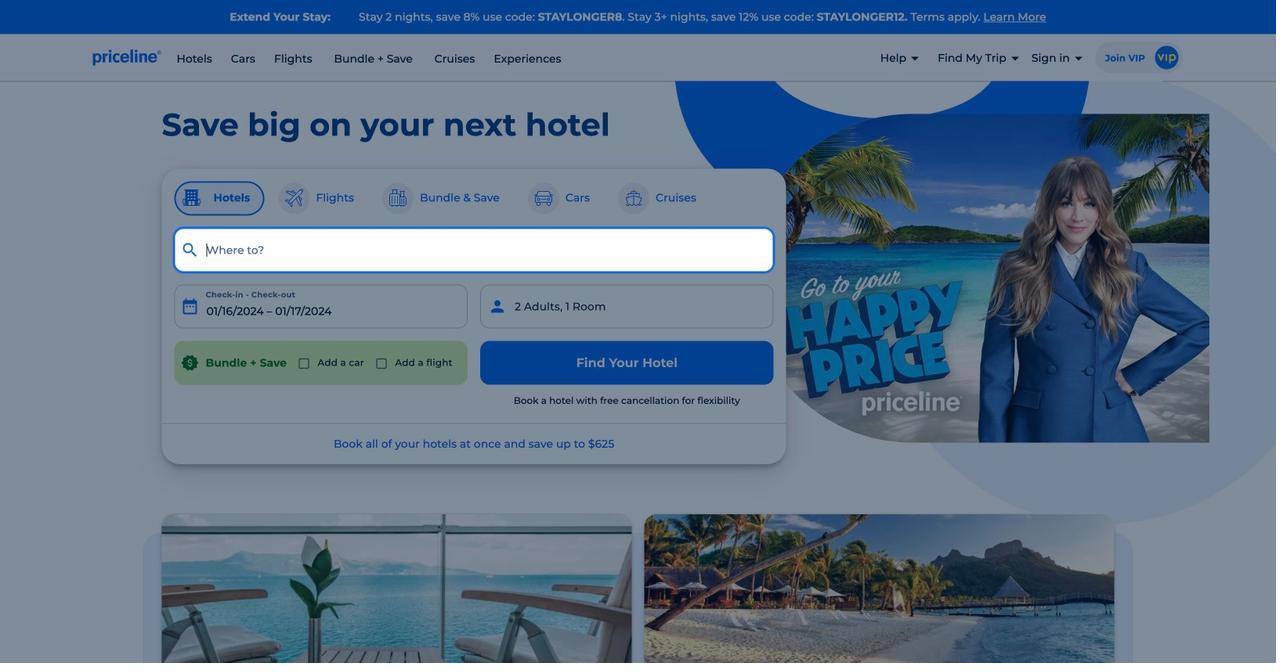 Task type: vqa. For each thing, say whether or not it's contained in the screenshot.
"Types of travel" TAB LIST
yes



Task type: locate. For each thing, give the bounding box(es) containing it.
vip badge icon image
[[1156, 46, 1179, 69]]

None field
[[174, 229, 774, 272]]

types of travel tab list
[[174, 182, 774, 216]]



Task type: describe. For each thing, give the bounding box(es) containing it.
traveler selection text field
[[480, 285, 774, 329]]

Where to? field
[[174, 229, 774, 272]]

priceline.com home image
[[93, 49, 161, 66]]

Check-in - Check-out field
[[174, 285, 468, 329]]



